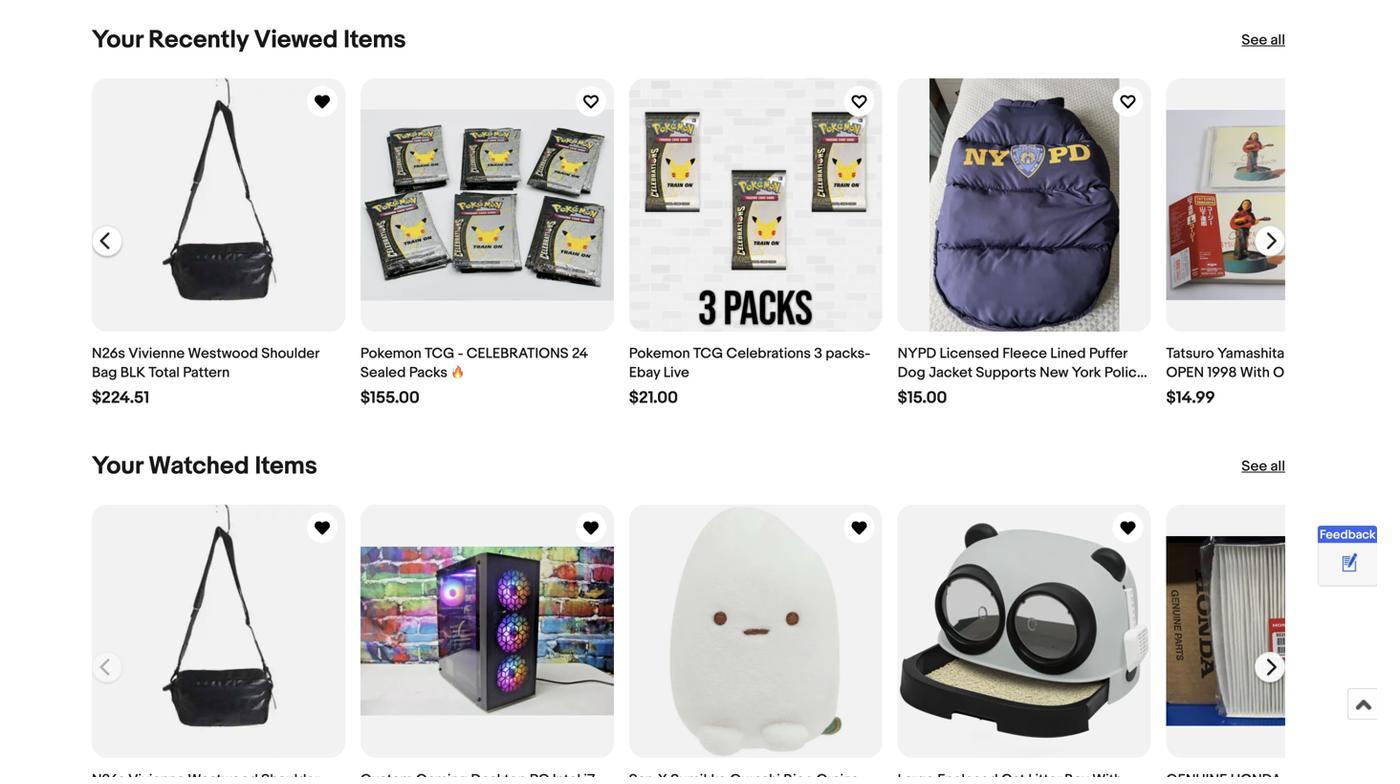 Task type: describe. For each thing, give the bounding box(es) containing it.
$224.51
[[92, 388, 149, 408]]

total
[[149, 364, 180, 382]]

- for pokemon tcg - celebrations 24 sealed packs 🔥 $155.00
[[458, 345, 463, 362]]

your for your recently viewed items
[[92, 25, 143, 55]]

$14.99
[[1166, 388, 1215, 408]]

recently
[[148, 25, 248, 55]]

your watched items link
[[92, 452, 317, 481]]

supports
[[976, 364, 1037, 382]]

found.
[[898, 383, 941, 401]]

$155.00 text field
[[360, 388, 420, 408]]

packs-
[[826, 345, 871, 362]]

3
[[814, 345, 822, 362]]

sealed
[[360, 364, 406, 382]]

$14.99 text field
[[1166, 388, 1215, 408]]

puffer
[[1089, 345, 1127, 362]]

see all link for your recently viewed items
[[1242, 31, 1285, 50]]

see all for your recently viewed items
[[1242, 32, 1285, 49]]

police
[[1105, 364, 1145, 382]]

0 vertical spatial items
[[343, 25, 406, 55]]

- for tatsuro yamashita - cozy cd no
[[1288, 345, 1293, 362]]

york
[[1072, 364, 1101, 382]]

tcg for $21.00
[[693, 345, 723, 362]]

see all for your watched items
[[1242, 458, 1285, 475]]

24
[[572, 345, 588, 362]]

packs
[[409, 364, 448, 382]]

blk
[[120, 364, 145, 382]]

tatsuro yamashita - cozy cd no
[[1166, 345, 1377, 401]]

your recently viewed items
[[92, 25, 406, 55]]

your recently viewed items link
[[92, 25, 406, 55]]



Task type: vqa. For each thing, say whether or not it's contained in the screenshot.
"item"
no



Task type: locate. For each thing, give the bounding box(es) containing it.
1 see all from the top
[[1242, 32, 1285, 49]]

1 horizontal spatial -
[[1288, 345, 1293, 362]]

your down $224.51
[[92, 452, 143, 481]]

$15.00 text field
[[898, 388, 947, 408]]

$21.00 text field
[[629, 388, 678, 408]]

viewed
[[254, 25, 338, 55]]

tatsuro
[[1166, 345, 1214, 362]]

pokemon inside pokemon tcg celebrations 3 packs- ebay live $21.00
[[629, 345, 690, 362]]

n26s vivienne westwood shoulder bag blk total pattern $224.51
[[92, 345, 319, 408]]

$15.00
[[898, 388, 947, 408]]

- inside 'tatsuro yamashita - cozy cd no'
[[1288, 345, 1293, 362]]

vivienne
[[128, 345, 185, 362]]

1 horizontal spatial items
[[343, 25, 406, 55]]

your left recently
[[92, 25, 143, 55]]

1 vertical spatial items
[[255, 452, 317, 481]]

nypd
[[898, 345, 936, 362]]

see all
[[1242, 32, 1285, 49], [1242, 458, 1285, 475]]

- left cozy
[[1288, 345, 1293, 362]]

tcg for 🔥
[[425, 345, 455, 362]]

2 - from the left
[[1288, 345, 1293, 362]]

pokemon for $21.00
[[629, 345, 690, 362]]

0 horizontal spatial items
[[255, 452, 317, 481]]

shoulder
[[261, 345, 319, 362]]

- up 🔥
[[458, 345, 463, 362]]

see
[[1242, 32, 1267, 49], [1242, 458, 1267, 475]]

-
[[458, 345, 463, 362], [1288, 345, 1293, 362]]

0 vertical spatial see
[[1242, 32, 1267, 49]]

live
[[663, 364, 689, 382]]

jacket
[[929, 364, 973, 382]]

all
[[1271, 32, 1285, 49], [1271, 458, 1285, 475]]

celebrations
[[726, 345, 811, 362]]

1 tcg from the left
[[425, 345, 455, 362]]

2 see all link from the top
[[1242, 457, 1285, 476]]

- inside pokemon tcg - celebrations 24 sealed packs 🔥 $155.00
[[458, 345, 463, 362]]

0 horizontal spatial -
[[458, 345, 463, 362]]

all for your watched items
[[1271, 458, 1285, 475]]

pokemon
[[360, 345, 421, 362], [629, 345, 690, 362]]

tcg up packs
[[425, 345, 455, 362]]

$21.00
[[629, 388, 678, 408]]

feedback
[[1320, 528, 1376, 543]]

1 all from the top
[[1271, 32, 1285, 49]]

1 vertical spatial all
[[1271, 458, 1285, 475]]

pokemon tcg - celebrations 24 sealed packs 🔥 $155.00
[[360, 345, 588, 408]]

pokemon inside pokemon tcg - celebrations 24 sealed packs 🔥 $155.00
[[360, 345, 421, 362]]

pokemon for $155.00
[[360, 345, 421, 362]]

bag
[[92, 364, 117, 382]]

0 vertical spatial your
[[92, 25, 143, 55]]

your for your watched items
[[92, 452, 143, 481]]

1 - from the left
[[458, 345, 463, 362]]

your watched items
[[92, 452, 317, 481]]

2 tcg from the left
[[693, 345, 723, 362]]

cd
[[1341, 345, 1362, 362]]

see all link
[[1242, 31, 1285, 50], [1242, 457, 1285, 476]]

0 vertical spatial all
[[1271, 32, 1285, 49]]

1 see from the top
[[1242, 32, 1267, 49]]

see for your recently viewed items
[[1242, 32, 1267, 49]]

$224.51 text field
[[92, 388, 149, 408]]

items right the watched
[[255, 452, 317, 481]]

cozy
[[1297, 345, 1338, 362]]

1 pokemon from the left
[[360, 345, 421, 362]]

1 vertical spatial see
[[1242, 458, 1267, 475]]

all for your recently viewed items
[[1271, 32, 1285, 49]]

watched
[[148, 452, 249, 481]]

westwood
[[188, 345, 258, 362]]

your
[[92, 25, 143, 55], [92, 452, 143, 481]]

fleece
[[1003, 345, 1047, 362]]

nypd licensed fleece lined puffer dog jacket supports new york police found.
[[898, 345, 1145, 401]]

tcg inside pokemon tcg celebrations 3 packs- ebay live $21.00
[[693, 345, 723, 362]]

1 your from the top
[[92, 25, 143, 55]]

1 vertical spatial see all link
[[1242, 457, 1285, 476]]

tcg
[[425, 345, 455, 362], [693, 345, 723, 362]]

celebrations
[[467, 345, 569, 362]]

1 see all link from the top
[[1242, 31, 1285, 50]]

see all link for your watched items
[[1242, 457, 1285, 476]]

$155.00
[[360, 388, 420, 408]]

🔥
[[451, 364, 464, 382]]

new
[[1040, 364, 1069, 382]]

ebay
[[629, 364, 660, 382]]

2 all from the top
[[1271, 458, 1285, 475]]

0 vertical spatial see all
[[1242, 32, 1285, 49]]

0 vertical spatial see all link
[[1242, 31, 1285, 50]]

n26s
[[92, 345, 125, 362]]

yamashita
[[1218, 345, 1285, 362]]

pokemon tcg celebrations 3 packs- ebay live $21.00
[[629, 345, 871, 408]]

lined
[[1050, 345, 1086, 362]]

2 your from the top
[[92, 452, 143, 481]]

see for your watched items
[[1242, 458, 1267, 475]]

2 see all from the top
[[1242, 458, 1285, 475]]

2 see from the top
[[1242, 458, 1267, 475]]

items
[[343, 25, 406, 55], [255, 452, 317, 481]]

1 horizontal spatial pokemon
[[629, 345, 690, 362]]

0 horizontal spatial pokemon
[[360, 345, 421, 362]]

tcg left celebrations
[[693, 345, 723, 362]]

1 vertical spatial your
[[92, 452, 143, 481]]

0 horizontal spatial tcg
[[425, 345, 455, 362]]

dog
[[898, 364, 926, 382]]

1 vertical spatial see all
[[1242, 458, 1285, 475]]

2 pokemon from the left
[[629, 345, 690, 362]]

items right 'viewed'
[[343, 25, 406, 55]]

1 horizontal spatial tcg
[[693, 345, 723, 362]]

pattern
[[183, 364, 230, 382]]

pokemon up the sealed
[[360, 345, 421, 362]]

pokemon up ebay
[[629, 345, 690, 362]]

licensed
[[940, 345, 999, 362]]

tcg inside pokemon tcg - celebrations 24 sealed packs 🔥 $155.00
[[425, 345, 455, 362]]

no
[[1365, 345, 1377, 362]]



